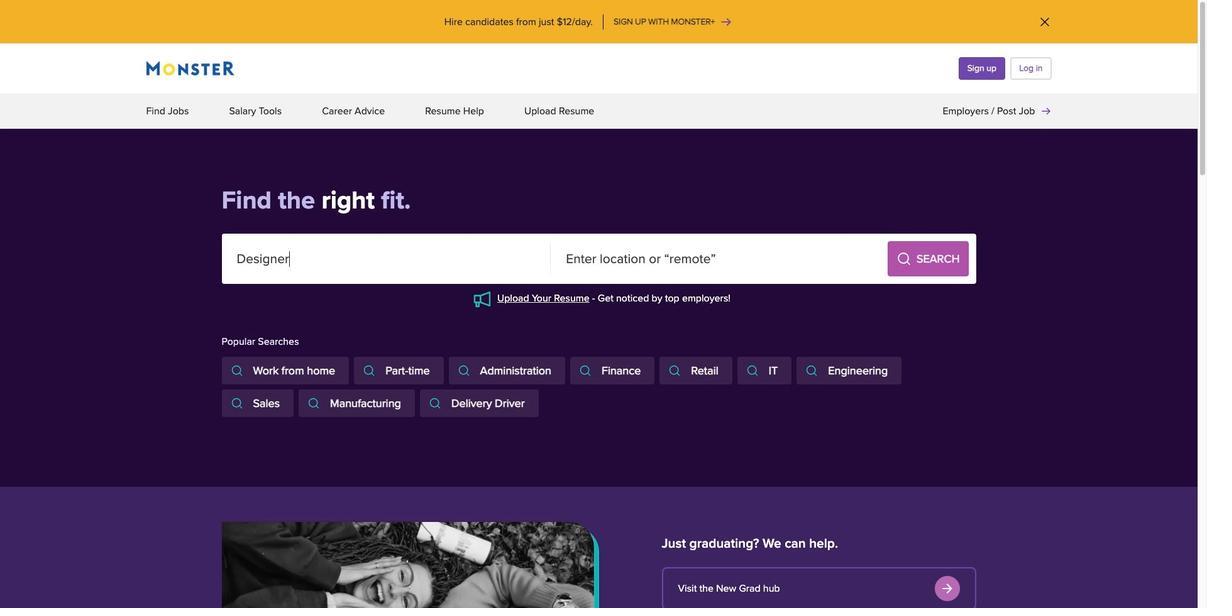 Task type: vqa. For each thing, say whether or not it's contained in the screenshot.
the 'Monster' image
yes



Task type: locate. For each thing, give the bounding box(es) containing it.
monster image
[[146, 61, 234, 76]]

Enter location or "remote" search field
[[551, 234, 880, 284]]



Task type: describe. For each thing, give the bounding box(es) containing it.
Search jobs, keywords, companies search field
[[222, 234, 551, 284]]



